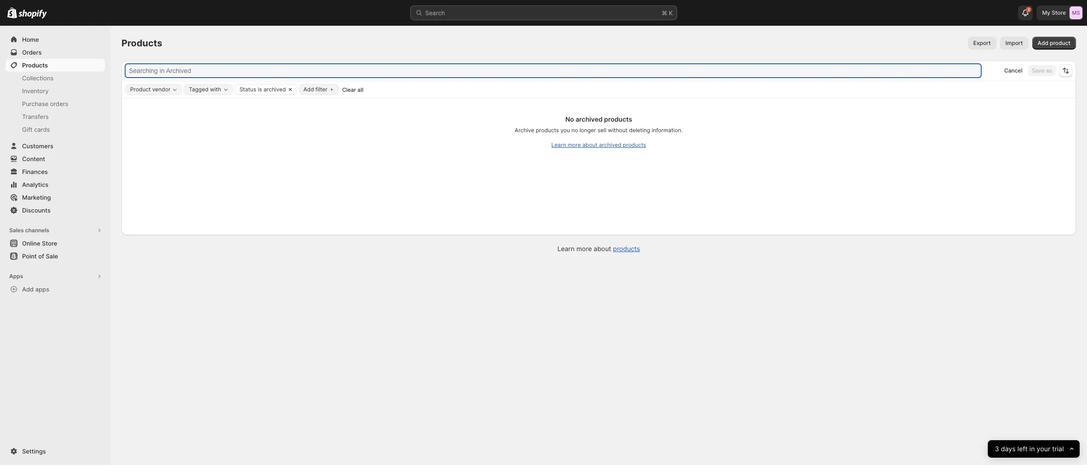 Task type: locate. For each thing, give the bounding box(es) containing it.
discounts
[[22, 207, 51, 214]]

1 horizontal spatial add
[[303, 86, 314, 93]]

0 vertical spatial archived
[[264, 86, 286, 93]]

my store
[[1042, 9, 1066, 16]]

2 vertical spatial add
[[22, 286, 34, 293]]

content link
[[6, 153, 105, 166]]

add apps
[[22, 286, 49, 293]]

vendor
[[152, 86, 170, 93]]

add inside add apps button
[[22, 286, 34, 293]]

⌘ k
[[662, 9, 673, 17]]

store for my store
[[1052, 9, 1066, 16]]

store right my at the right
[[1052, 9, 1066, 16]]

learn for learn more about products
[[557, 245, 575, 253]]

settings link
[[6, 446, 105, 459]]

add left product
[[1038, 40, 1048, 46]]

about down longer
[[582, 142, 597, 149]]

orders
[[22, 49, 42, 56]]

learn
[[551, 142, 566, 149], [557, 245, 575, 253]]

all
[[357, 86, 363, 93]]

product vendor
[[130, 86, 170, 93]]

import button
[[1000, 37, 1028, 50]]

add filter
[[303, 86, 327, 93]]

is
[[258, 86, 262, 93]]

add inside add filter dropdown button
[[303, 86, 314, 93]]

point of sale
[[22, 253, 58, 260]]

archived right is
[[264, 86, 286, 93]]

no
[[565, 115, 574, 123]]

0 horizontal spatial products
[[22, 62, 48, 69]]

channels
[[25, 227, 49, 234]]

add left filter
[[303, 86, 314, 93]]

export
[[973, 40, 991, 46]]

gift cards link
[[6, 123, 105, 136]]

home link
[[6, 33, 105, 46]]

cards
[[34, 126, 50, 133]]

add apps button
[[6, 283, 105, 296]]

purchase orders link
[[6, 98, 105, 110]]

add
[[1038, 40, 1048, 46], [303, 86, 314, 93], [22, 286, 34, 293]]

2 horizontal spatial add
[[1038, 40, 1048, 46]]

collections link
[[6, 72, 105, 85]]

content
[[22, 155, 45, 163]]

information.
[[652, 127, 683, 134]]

purchase
[[22, 100, 48, 108]]

about for archived
[[582, 142, 597, 149]]

store inside button
[[42, 240, 57, 247]]

archived
[[264, 86, 286, 93], [576, 115, 603, 123], [599, 142, 621, 149]]

inventory
[[22, 87, 49, 95]]

more left products link
[[576, 245, 592, 253]]

1 vertical spatial about
[[594, 245, 611, 253]]

of
[[38, 253, 44, 260]]

0 vertical spatial products
[[121, 38, 162, 49]]

0 vertical spatial about
[[582, 142, 597, 149]]

add product
[[1038, 40, 1070, 46]]

more
[[568, 142, 581, 149], [576, 245, 592, 253]]

status is archived button
[[235, 85, 286, 95]]

home
[[22, 36, 39, 43]]

products link
[[6, 59, 105, 72]]

point of sale button
[[0, 250, 110, 263]]

add left "apps"
[[22, 286, 34, 293]]

store up sale
[[42, 240, 57, 247]]

0 horizontal spatial store
[[42, 240, 57, 247]]

1 horizontal spatial store
[[1052, 9, 1066, 16]]

add inside add product link
[[1038, 40, 1048, 46]]

add for add apps
[[22, 286, 34, 293]]

analytics link
[[6, 178, 105, 191]]

archived up longer
[[576, 115, 603, 123]]

import
[[1005, 40, 1023, 46]]

apps
[[9, 273, 23, 280]]

point of sale link
[[6, 250, 105, 263]]

about left products link
[[594, 245, 611, 253]]

0 vertical spatial add
[[1038, 40, 1048, 46]]

learn more about archived products
[[551, 142, 646, 149]]

gift
[[22, 126, 32, 133]]

export button
[[968, 37, 996, 50]]

more for learn more about archived products
[[568, 142, 581, 149]]

sale
[[46, 253, 58, 260]]

status
[[240, 86, 256, 93]]

1 vertical spatial learn
[[557, 245, 575, 253]]

clear all
[[342, 86, 363, 93]]

add for add product
[[1038, 40, 1048, 46]]

finances
[[22, 168, 48, 176]]

sales
[[9, 227, 24, 234]]

products link
[[613, 245, 640, 253]]

purchase orders
[[22, 100, 68, 108]]

marketing
[[22, 194, 51, 201]]

inventory link
[[6, 85, 105, 98]]

archived inside dropdown button
[[264, 86, 286, 93]]

0 horizontal spatial add
[[22, 286, 34, 293]]

products
[[604, 115, 632, 123], [536, 127, 559, 134], [623, 142, 646, 149], [613, 245, 640, 253]]

1 vertical spatial products
[[22, 62, 48, 69]]

marketing link
[[6, 191, 105, 204]]

1 vertical spatial add
[[303, 86, 314, 93]]

archived down without
[[599, 142, 621, 149]]

settings
[[22, 449, 46, 456]]

product vendor button
[[126, 85, 181, 95]]

no archived products
[[565, 115, 632, 123]]

in
[[1030, 446, 1035, 454]]

1 vertical spatial store
[[42, 240, 57, 247]]

deleting
[[629, 127, 650, 134]]

0 vertical spatial learn
[[551, 142, 566, 149]]

0 vertical spatial more
[[568, 142, 581, 149]]

1 vertical spatial more
[[576, 245, 592, 253]]

add for add filter
[[303, 86, 314, 93]]

clear all button
[[338, 85, 367, 96]]

you
[[560, 127, 570, 134]]

about
[[582, 142, 597, 149], [594, 245, 611, 253]]

shopify image
[[19, 10, 47, 19]]

0 vertical spatial store
[[1052, 9, 1066, 16]]

transfers
[[22, 113, 49, 121]]

store
[[1052, 9, 1066, 16], [42, 240, 57, 247]]

more down no
[[568, 142, 581, 149]]



Task type: vqa. For each thing, say whether or not it's contained in the screenshot.
Clear all
yes



Task type: describe. For each thing, give the bounding box(es) containing it.
archive products you no longer sell without deleting information.
[[515, 127, 683, 134]]

gift cards
[[22, 126, 50, 133]]

sell
[[598, 127, 606, 134]]

orders link
[[6, 46, 105, 59]]

⌘
[[662, 9, 667, 17]]

k
[[669, 9, 673, 17]]

about for products
[[594, 245, 611, 253]]

learn for learn more about archived products
[[551, 142, 566, 149]]

filter
[[316, 86, 327, 93]]

3 days left in your trial
[[995, 446, 1064, 454]]

your
[[1037, 446, 1050, 454]]

product
[[130, 86, 151, 93]]

tagged with
[[189, 86, 221, 93]]

online store button
[[0, 237, 110, 250]]

3 days left in your trial button
[[988, 441, 1080, 459]]

without
[[608, 127, 628, 134]]

clear
[[342, 86, 356, 93]]

learn more about archived products link
[[551, 142, 646, 149]]

trial
[[1052, 446, 1064, 454]]

sales channels button
[[6, 224, 105, 237]]

apps button
[[6, 270, 105, 283]]

online
[[22, 240, 40, 247]]

learn more about products
[[557, 245, 640, 253]]

Searching in Archived field
[[126, 65, 980, 77]]

collections
[[22, 75, 53, 82]]

days
[[1001, 446, 1016, 454]]

1 button
[[1018, 6, 1033, 20]]

point
[[22, 253, 37, 260]]

2 vertical spatial archived
[[599, 142, 621, 149]]

more for learn more about products
[[576, 245, 592, 253]]

customers link
[[6, 140, 105, 153]]

customers
[[22, 143, 53, 150]]

analytics
[[22, 181, 48, 189]]

apps
[[35, 286, 49, 293]]

cancel
[[1004, 67, 1022, 74]]

store for online store
[[42, 240, 57, 247]]

my store image
[[1070, 6, 1082, 19]]

status is archived
[[240, 86, 286, 93]]

add product link
[[1032, 37, 1076, 50]]

transfers link
[[6, 110, 105, 123]]

add filter button
[[299, 84, 338, 95]]

left
[[1018, 446, 1028, 454]]

1 vertical spatial archived
[[576, 115, 603, 123]]

discounts link
[[6, 204, 105, 217]]

longer
[[580, 127, 596, 134]]

online store link
[[6, 237, 105, 250]]

finances link
[[6, 166, 105, 178]]

1 horizontal spatial products
[[121, 38, 162, 49]]

archive
[[515, 127, 534, 134]]

tagged
[[189, 86, 208, 93]]

search
[[425, 9, 445, 17]]

shopify image
[[7, 7, 17, 18]]

products inside products link
[[22, 62, 48, 69]]

orders
[[50, 100, 68, 108]]

sales channels
[[9, 227, 49, 234]]

3
[[995, 446, 999, 454]]

1
[[1028, 7, 1030, 12]]

with
[[210, 86, 221, 93]]

online store
[[22, 240, 57, 247]]

my
[[1042, 9, 1050, 16]]

tagged with button
[[184, 85, 232, 95]]

cancel button
[[1001, 65, 1026, 76]]



